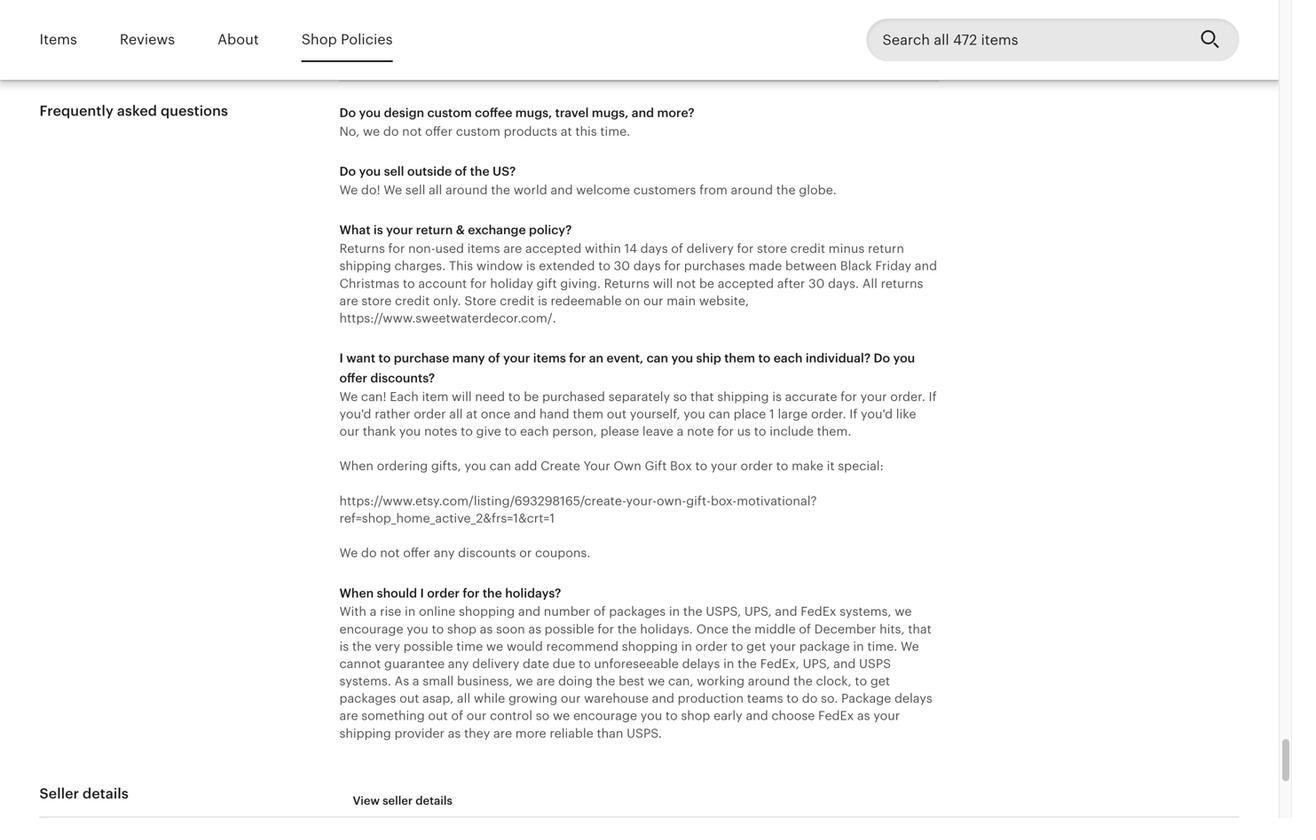 Task type: describe. For each thing, give the bounding box(es) containing it.
delivery inside what is your return & exchange policy? returns for non-used items are accepted within 14 days of delivery for store credit minus return shipping charges.  this window is extended to 30 days for purchases made between black friday and christmas to account for holiday gift giving. returns will not be accepted after 30 days. all returns are store credit only. store credit is redeemable on our main website, https://www.sweetwaterdecor.com/.
[[687, 242, 734, 256]]

items link
[[40, 19, 77, 61]]

the up cannot
[[352, 639, 372, 654]]

0 horizontal spatial returns
[[340, 242, 385, 256]]

as up time
[[480, 622, 493, 636]]

to down usps,
[[731, 639, 743, 654]]

0 horizontal spatial do
[[361, 546, 377, 560]]

around inside when should i order for the holidays? with a rise in online shopping and number of packages in the usps, ups, and fedex systems, we encourage you to shop as soon as possible for the holidays.  once the middle of december hits, that is the very possible time we would recommend shopping in order to get your package in time.  we cannot guarantee any delivery date due to unforeseeable delays in the fedex, ups, and usps systems.  as a small business, we are doing the best we can, working around the clock, to get packages out asap, all while growing our warehouse and production teams to do so.  package delays are something out of our control so we encourage you to shop early and choose fedex as your shipping provider as they are more reliable than usps.
[[748, 674, 790, 688]]

working
[[697, 674, 745, 688]]

your
[[584, 459, 610, 473]]

around up the &
[[446, 183, 488, 197]]

when for when ordering gifts, you can add create your own gift box to your order to make it special:
[[340, 459, 374, 473]]

we up with at the bottom of the page
[[340, 546, 358, 560]]

2 horizontal spatial credit
[[791, 242, 826, 256]]

due
[[553, 657, 575, 671]]

0 vertical spatial ups,
[[745, 605, 772, 619]]

out inside we can!  each item will need to be purchased separately so that shipping is accurate for your order.  if you'd rather order all at once and hand them out yourself, you can place 1 large order.  if you'd like our thank you notes to give to each person, please leave a note for us to include them.
[[607, 407, 627, 421]]

in right rise
[[405, 605, 416, 619]]

it
[[827, 459, 835, 473]]

at inside we can!  each item will need to be purchased separately so that shipping is accurate for your order.  if you'd rather order all at once and hand them out yourself, you can place 1 large order.  if you'd like our thank you notes to give to each person, please leave a note for us to include them.
[[466, 407, 478, 421]]

them inside i want to purchase many of your items for an event, can you ship them to each individual?  do you offer discounts?
[[725, 351, 756, 365]]

2 you'd from the left
[[861, 407, 893, 421]]

no,
[[340, 124, 360, 139]]

individual?
[[806, 351, 871, 365]]

0 vertical spatial days
[[641, 242, 668, 256]]

rise
[[380, 605, 401, 619]]

separately
[[609, 390, 670, 404]]

while
[[474, 692, 505, 706]]

when for when should i order for the holidays? with a rise in online shopping and number of packages in the usps, ups, and fedex systems, we encourage you to shop as soon as possible for the holidays.  once the middle of december hits, that is the very possible time we would recommend shopping in order to get your package in time.  we cannot guarantee any delivery date due to unforeseeable delays in the fedex, ups, and usps systems.  as a small business, we are doing the best we can, working around the clock, to get packages out asap, all while growing our warehouse and production teams to do so.  package delays are something out of our control so we encourage you to shop early and choose fedex as your shipping provider as they are more reliable than usps.
[[340, 586, 374, 600]]

to right give
[[505, 424, 517, 439]]

create
[[541, 459, 580, 473]]

used
[[435, 242, 464, 256]]

do for do you sell outside of the us? we do!  we sell all around the world and welcome customers from around the globe.
[[340, 164, 356, 179]]

please
[[601, 424, 639, 439]]

0 horizontal spatial delays
[[682, 657, 720, 671]]

shipping inside what is your return & exchange policy? returns for non-used items are accepted within 14 days of delivery for store credit minus return shipping charges.  this window is extended to 30 days for purchases made between black friday and christmas to account for holiday gift giving. returns will not be accepted after 30 days. all returns are store credit only. store credit is redeemable on our main website, https://www.sweetwaterdecor.com/.
[[340, 259, 391, 273]]

of right number
[[594, 605, 606, 619]]

for up store
[[470, 276, 487, 291]]

note
[[687, 424, 714, 439]]

0 vertical spatial order.
[[891, 390, 926, 404]]

and up the clock, on the right of page
[[834, 657, 856, 671]]

ship
[[696, 351, 722, 365]]

0 horizontal spatial sell
[[384, 164, 404, 179]]

last updated on
[[340, 44, 436, 58]]

1 horizontal spatial returns
[[604, 276, 650, 291]]

0 vertical spatial accepted
[[525, 242, 582, 256]]

to right "need"
[[508, 390, 521, 404]]

to down can,
[[666, 709, 678, 723]]

to right ship
[[758, 351, 771, 365]]

our inside what is your return & exchange policy? returns for non-used items are accepted within 14 days of delivery for store credit minus return shipping charges.  this window is extended to 30 days for purchases made between black friday and christmas to account for holiday gift giving. returns will not be accepted after 30 days. all returns are store credit only. store credit is redeemable on our main website, https://www.sweetwaterdecor.com/.
[[644, 294, 664, 308]]

are down 'date'
[[536, 674, 555, 688]]

1 vertical spatial delays
[[895, 692, 933, 706]]

guarantee
[[384, 657, 445, 671]]

order up online at the bottom left of the page
[[427, 586, 460, 600]]

frequently
[[40, 103, 114, 119]]

large
[[778, 407, 808, 421]]

the down usps,
[[732, 622, 751, 636]]

about link
[[218, 19, 259, 61]]

in up working
[[724, 657, 734, 671]]

seller
[[40, 786, 79, 802]]

you left ship
[[672, 351, 693, 365]]

we left do!
[[340, 183, 358, 197]]

and inside do you design custom coffee mugs, travel mugs, and more? no, we do not offer custom products at this time.
[[632, 106, 654, 120]]

the down us?
[[491, 183, 510, 197]]

minus
[[829, 242, 865, 256]]

is down gift
[[538, 294, 547, 308]]

store
[[465, 294, 497, 308]]

2 vertical spatial not
[[380, 546, 400, 560]]

we inside we can!  each item will need to be purchased separately so that shipping is accurate for your order.  if you'd rather order all at once and hand them out yourself, you can place 1 large order.  if you'd like our thank you notes to give to each person, please leave a note for us to include them.
[[340, 390, 358, 404]]

add
[[515, 459, 537, 473]]

and up "middle"
[[775, 605, 798, 619]]

for up 'made'
[[737, 242, 754, 256]]

offer inside do you design custom coffee mugs, travel mugs, and more? no, we do not offer custom products at this time.
[[425, 124, 453, 139]]

to left make
[[776, 459, 789, 473]]

are down control
[[494, 726, 512, 741]]

can,
[[668, 674, 694, 688]]

more
[[40, 43, 75, 59]]

1 vertical spatial a
[[370, 605, 377, 619]]

for left us
[[717, 424, 734, 439]]

best
[[619, 674, 645, 688]]

person,
[[552, 424, 597, 439]]

0 horizontal spatial shop
[[447, 622, 477, 636]]

business,
[[457, 674, 513, 688]]

special:
[[838, 459, 884, 473]]

0 horizontal spatial if
[[850, 407, 858, 421]]

you inside do you sell outside of the us? we do!  we sell all around the world and welcome customers from around the globe.
[[359, 164, 381, 179]]

days.
[[828, 276, 859, 291]]

at inside do you design custom coffee mugs, travel mugs, and more? no, we do not offer custom products at this time.
[[561, 124, 572, 139]]

in down december
[[853, 639, 864, 654]]

we up reliable
[[553, 709, 570, 723]]

will inside we can!  each item will need to be purchased separately so that shipping is accurate for your order.  if you'd rather order all at once and hand them out yourself, you can place 1 large order.  if you'd like our thank you notes to give to each person, please leave a note for us to include them.
[[452, 390, 472, 404]]

this
[[449, 259, 473, 273]]

is up holiday
[[526, 259, 536, 273]]

asked
[[117, 103, 157, 119]]

design
[[384, 106, 424, 120]]

0 horizontal spatial return
[[416, 223, 453, 237]]

for down we do not offer any discounts or coupons.
[[463, 586, 480, 600]]

item
[[422, 390, 449, 404]]

i inside i want to purchase many of your items for an event, can you ship them to each individual?  do you offer discounts?
[[340, 351, 343, 365]]

we down soon
[[486, 639, 503, 654]]

do inside do you design custom coffee mugs, travel mugs, and more? no, we do not offer custom products at this time.
[[383, 124, 399, 139]]

so inside we can!  each item will need to be purchased separately so that shipping is accurate for your order.  if you'd rather order all at once and hand them out yourself, you can place 1 large order.  if you'd like our thank you notes to give to each person, please leave a note for us to include them.
[[674, 390, 687, 404]]

0 horizontal spatial 30
[[614, 259, 630, 273]]

in down holidays.
[[681, 639, 692, 654]]

to left give
[[461, 424, 473, 439]]

the left the globe.
[[777, 183, 796, 197]]

https://www.sweetwaterdecor.com/.
[[340, 311, 556, 325]]

shop policies link
[[302, 19, 393, 61]]

frequently asked questions
[[40, 103, 228, 119]]

gifts,
[[431, 459, 461, 473]]

gift
[[537, 276, 557, 291]]

control
[[490, 709, 533, 723]]

for left non-
[[388, 242, 405, 256]]

the up once
[[683, 605, 703, 619]]

0 vertical spatial packages
[[609, 605, 666, 619]]

when should i order for the holidays? with a rise in online shopping and number of packages in the usps, ups, and fedex systems, we encourage you to shop as soon as possible for the holidays.  once the middle of december hits, that is the very possible time we would recommend shopping in order to get your package in time.  we cannot guarantee any delivery date due to unforeseeable delays in the fedex, ups, and usps systems.  as a small business, we are doing the best we can, working around the clock, to get packages out asap, all while growing our warehouse and production teams to do so.  package delays are something out of our control so we encourage you to shop early and choose fedex as your shipping provider as they are more reliable than usps.
[[340, 586, 933, 741]]

items inside i want to purchase many of your items for an event, can you ship them to each individual?  do you offer discounts?
[[533, 351, 566, 365]]

0 horizontal spatial possible
[[404, 639, 453, 654]]

0 vertical spatial any
[[434, 546, 455, 560]]

1 vertical spatial 30
[[809, 276, 825, 291]]

usps
[[859, 657, 891, 671]]

1 vertical spatial days
[[634, 259, 661, 273]]

and down teams
[[746, 709, 768, 723]]

shipping inside we can!  each item will need to be purchased separately so that shipping is accurate for your order.  if you'd rather order all at once and hand them out yourself, you can place 1 large order.  if you'd like our thank you notes to give to each person, please leave a note for us to include them.
[[717, 390, 769, 404]]

reliable
[[550, 726, 594, 741]]

to right want at the left top of page
[[379, 351, 391, 365]]

products
[[504, 124, 558, 139]]

to down charges.
[[403, 276, 415, 291]]

1 vertical spatial fedex
[[818, 709, 854, 723]]

we right do!
[[384, 183, 402, 197]]

growing
[[509, 692, 558, 706]]

0 horizontal spatial shopping
[[459, 605, 515, 619]]

&
[[456, 223, 465, 237]]

to up choose
[[787, 692, 799, 706]]

returns
[[881, 276, 924, 291]]

to down online at the bottom left of the page
[[432, 622, 444, 636]]

1 vertical spatial ups,
[[803, 657, 830, 671]]

1 horizontal spatial shop
[[681, 709, 710, 723]]

information
[[78, 43, 159, 59]]

items inside what is your return & exchange policy? returns for non-used items are accepted within 14 days of delivery for store credit minus return shipping charges.  this window is extended to 30 days for purchases made between black friday and christmas to account for holiday gift giving. returns will not be accepted after 30 days. all returns are store credit only. store credit is redeemable on our main website, https://www.sweetwaterdecor.com/.
[[468, 242, 500, 256]]

you down online at the bottom left of the page
[[407, 622, 429, 636]]

0 horizontal spatial store
[[362, 294, 392, 308]]

1 vertical spatial return
[[868, 242, 904, 256]]

of down the asap,
[[451, 709, 463, 723]]

2 vertical spatial offer
[[403, 546, 431, 560]]

globe.
[[799, 183, 837, 197]]

0 vertical spatial on
[[420, 44, 436, 58]]

as
[[395, 674, 409, 688]]

for up main
[[664, 259, 681, 273]]

our down 'doing'
[[561, 692, 581, 706]]

to up package on the right
[[855, 674, 867, 688]]

not inside do you design custom coffee mugs, travel mugs, and more? no, we do not offer custom products at this time.
[[402, 124, 422, 139]]

as up would
[[528, 622, 541, 636]]

shipping inside when should i order for the holidays? with a rise in online shopping and number of packages in the usps, ups, and fedex systems, we encourage you to shop as soon as possible for the holidays.  once the middle of december hits, that is the very possible time we would recommend shopping in order to get your package in time.  we cannot guarantee any delivery date due to unforeseeable delays in the fedex, ups, and usps systems.  as a small business, we are doing the best we can, working around the clock, to get packages out asap, all while growing our warehouse and production teams to do so.  package delays are something out of our control so we encourage you to shop early and choose fedex as your shipping provider as they are more reliable than usps.
[[340, 726, 391, 741]]

of inside what is your return & exchange policy? returns for non-used items are accepted within 14 days of delivery for store credit minus return shipping charges.  this window is extended to 30 days for purchases made between black friday and christmas to account for holiday gift giving. returns will not be accepted after 30 days. all returns are store credit only. store credit is redeemable on our main website, https://www.sweetwaterdecor.com/.
[[671, 242, 683, 256]]

discounts?
[[371, 371, 435, 385]]

you up like
[[894, 351, 915, 365]]

reviews
[[120, 32, 175, 48]]

for inside i want to purchase many of your items for an event, can you ship them to each individual?  do you offer discounts?
[[569, 351, 586, 365]]

motivational?
[[737, 494, 817, 508]]

to down within
[[598, 259, 611, 273]]

and down holidays?
[[518, 605, 541, 619]]

asap,
[[423, 692, 454, 706]]

0 horizontal spatial credit
[[395, 294, 430, 308]]

each inside i want to purchase many of your items for an event, can you ship them to each individual?  do you offer discounts?
[[774, 351, 803, 365]]

for right accurate
[[841, 390, 857, 404]]

we inside when should i order for the holidays? with a rise in online shopping and number of packages in the usps, ups, and fedex systems, we encourage you to shop as soon as possible for the holidays.  once the middle of december hits, that is the very possible time we would recommend shopping in order to get your package in time.  we cannot guarantee any delivery date due to unforeseeable delays in the fedex, ups, and usps systems.  as a small business, we are doing the best we can, working around the clock, to get packages out asap, all while growing our warehouse and production teams to do so.  package delays are something out of our control so we encourage you to shop early and choose fedex as your shipping provider as they are more reliable than usps.
[[901, 639, 919, 654]]

your up "fedex,"
[[770, 639, 796, 654]]

coupons.
[[535, 546, 591, 560]]

of inside do you sell outside of the us? we do!  we sell all around the world and welcome customers from around the globe.
[[455, 164, 467, 179]]

for up recommend at the bottom left of the page
[[598, 622, 614, 636]]

your-
[[626, 494, 657, 508]]

1 vertical spatial shopping
[[622, 639, 678, 654]]

ref=shop_home_active_2&frs=1&crt=1
[[340, 511, 555, 526]]

from
[[700, 183, 728, 197]]

can!
[[361, 390, 387, 404]]

1 vertical spatial custom
[[456, 124, 501, 139]]

time
[[457, 639, 483, 654]]

non-
[[408, 242, 435, 256]]

0 horizontal spatial can
[[490, 459, 511, 473]]

0 vertical spatial get
[[747, 639, 766, 654]]

black
[[840, 259, 872, 273]]

main
[[667, 294, 696, 308]]

items
[[40, 32, 77, 48]]

are up the window
[[503, 242, 522, 256]]

1 horizontal spatial details
[[416, 794, 453, 808]]

and down can,
[[652, 692, 675, 706]]

https://www.etsy.com/listing/693298165/create-your-own-gift-box-motivational? ref=shop_home_active_2&frs=1&crt=1
[[340, 494, 817, 526]]

1 vertical spatial accepted
[[718, 276, 774, 291]]

box
[[670, 459, 692, 473]]

the up unforeseeable
[[618, 622, 637, 636]]

december
[[815, 622, 876, 636]]

1 horizontal spatial get
[[871, 674, 890, 688]]

as down package on the right
[[857, 709, 870, 723]]

order down once
[[696, 639, 728, 654]]

giving.
[[560, 276, 601, 291]]

14
[[625, 242, 637, 256]]

so inside when should i order for the holidays? with a rise in online shopping and number of packages in the usps, ups, and fedex systems, we encourage you to shop as soon as possible for the holidays.  once the middle of december hits, that is the very possible time we would recommend shopping in order to get your package in time.  we cannot guarantee any delivery date due to unforeseeable delays in the fedex, ups, and usps systems.  as a small business, we are doing the best we can, working around the clock, to get packages out asap, all while growing our warehouse and production teams to do so.  package delays are something out of our control so we encourage you to shop early and choose fedex as your shipping provider as they are more reliable than usps.
[[536, 709, 550, 723]]

around right from
[[731, 183, 773, 197]]

after
[[777, 276, 805, 291]]

1 horizontal spatial encourage
[[573, 709, 637, 723]]

1 vertical spatial order.
[[811, 407, 846, 421]]

once
[[697, 622, 729, 636]]

your inside what is your return & exchange policy? returns for non-used items are accepted within 14 days of delivery for store credit minus return shipping charges.  this window is extended to 30 days for purchases made between black friday and christmas to account for holiday gift giving. returns will not be accepted after 30 days. all returns are store credit only. store credit is redeemable on our main website, https://www.sweetwaterdecor.com/.
[[386, 223, 413, 237]]

exchange
[[468, 223, 526, 237]]

0 vertical spatial possible
[[545, 622, 594, 636]]

customers
[[634, 183, 696, 197]]

hits,
[[880, 622, 905, 636]]

our up they
[[467, 709, 487, 723]]

0 vertical spatial fedex
[[801, 605, 837, 619]]

what is your return & exchange policy? returns for non-used items are accepted within 14 days of delivery for store credit minus return shipping charges.  this window is extended to 30 days for purchases made between black friday and christmas to account for holiday gift giving. returns will not be accepted after 30 days. all returns are store credit only. store credit is redeemable on our main website, https://www.sweetwaterdecor.com/.
[[340, 223, 937, 325]]

0 horizontal spatial encourage
[[340, 622, 404, 636]]

the left us?
[[470, 164, 490, 179]]

rather
[[375, 407, 411, 421]]

the up warehouse
[[596, 674, 616, 688]]



Task type: locate. For each thing, give the bounding box(es) containing it.
to right us
[[754, 424, 767, 439]]

updated
[[367, 44, 417, 58]]

will up main
[[653, 276, 673, 291]]

get down usps on the right of page
[[871, 674, 890, 688]]

teams
[[747, 692, 783, 706]]

1 horizontal spatial credit
[[500, 294, 535, 308]]

them up person,
[[573, 407, 604, 421]]

1 vertical spatial delivery
[[472, 657, 520, 671]]

order down us
[[741, 459, 773, 473]]

and inside do you sell outside of the us? we do!  we sell all around the world and welcome customers from around the globe.
[[551, 183, 573, 197]]

order inside we can!  each item will need to be purchased separately so that shipping is accurate for your order.  if you'd rather order all at once and hand them out yourself, you can place 1 large order.  if you'd like our thank you notes to give to each person, please leave a note for us to include them.
[[414, 407, 446, 421]]

our inside we can!  each item will need to be purchased separately so that shipping is accurate for your order.  if you'd rather order all at once and hand them out yourself, you can place 1 large order.  if you'd like our thank you notes to give to each person, please leave a note for us to include them.
[[340, 424, 360, 439]]

all inside do you sell outside of the us? we do!  we sell all around the world and welcome customers from around the globe.
[[429, 183, 442, 197]]

do inside do you sell outside of the us? we do!  we sell all around the world and welcome customers from around the globe.
[[340, 164, 356, 179]]

us?
[[493, 164, 516, 179]]

i want to purchase many of your items for an event, can you ship them to each individual?  do you offer discounts?
[[340, 351, 915, 385]]

production
[[678, 692, 744, 706]]

0 vertical spatial items
[[468, 242, 500, 256]]

details right the seller
[[416, 794, 453, 808]]

or
[[520, 546, 532, 560]]

get down "middle"
[[747, 639, 766, 654]]

we left can!
[[340, 390, 358, 404]]

do inside when should i order for the holidays? with a rise in online shopping and number of packages in the usps, ups, and fedex systems, we encourage you to shop as soon as possible for the holidays.  once the middle of december hits, that is the very possible time we would recommend shopping in order to get your package in time.  we cannot guarantee any delivery date due to unforeseeable delays in the fedex, ups, and usps systems.  as a small business, we are doing the best we can, working around the clock, to get packages out asap, all while growing our warehouse and production teams to do so.  package delays are something out of our control so we encourage you to shop early and choose fedex as your shipping provider as they are more reliable than usps.
[[802, 692, 818, 706]]

you up no,
[[359, 106, 381, 120]]

order. up like
[[891, 390, 926, 404]]

early
[[714, 709, 743, 723]]

store
[[757, 242, 787, 256], [362, 294, 392, 308]]

for left an
[[569, 351, 586, 365]]

0 vertical spatial do
[[383, 124, 399, 139]]

i
[[340, 351, 343, 365], [420, 586, 424, 600]]

do!
[[361, 183, 381, 197]]

an
[[589, 351, 604, 365]]

will
[[653, 276, 673, 291], [452, 390, 472, 404]]

any
[[434, 546, 455, 560], [448, 657, 469, 671]]

offer down want at the left top of page
[[340, 371, 368, 385]]

i inside when should i order for the holidays? with a rise in online shopping and number of packages in the usps, ups, and fedex systems, we encourage you to shop as soon as possible for the holidays.  once the middle of december hits, that is the very possible time we would recommend shopping in order to get your package in time.  we cannot guarantee any delivery date due to unforeseeable delays in the fedex, ups, and usps systems.  as a small business, we are doing the best we can, working around the clock, to get packages out asap, all while growing our warehouse and production teams to do so.  package delays are something out of our control so we encourage you to shop early and choose fedex as your shipping provider as they are more reliable than usps.
[[420, 586, 424, 600]]

are down systems.
[[340, 709, 358, 723]]

the up soon
[[483, 586, 502, 600]]

and inside what is your return & exchange policy? returns for non-used items are accepted within 14 days of delivery for store credit minus return shipping charges.  this window is extended to 30 days for purchases made between black friday and christmas to account for holiday gift giving. returns will not be accepted after 30 days. all returns are store credit only. store credit is redeemable on our main website, https://www.sweetwaterdecor.com/.
[[915, 259, 937, 273]]

0 vertical spatial be
[[699, 276, 715, 291]]

more?
[[657, 106, 695, 120]]

so up yourself,
[[674, 390, 687, 404]]

1 vertical spatial returns
[[604, 276, 650, 291]]

1 vertical spatial time.
[[868, 639, 898, 654]]

policy?
[[529, 223, 572, 237]]

your up "need"
[[503, 351, 530, 365]]

we right no,
[[363, 124, 380, 139]]

not up main
[[676, 276, 696, 291]]

1 vertical spatial when
[[340, 586, 374, 600]]

to down recommend at the bottom left of the page
[[579, 657, 591, 671]]

shop up time
[[447, 622, 477, 636]]

holidays?
[[505, 586, 561, 600]]

can inside we can!  each item will need to be purchased separately so that shipping is accurate for your order.  if you'd rather order all at once and hand them out yourself, you can place 1 large order.  if you'd like our thank you notes to give to each person, please leave a note for us to include them.
[[709, 407, 730, 421]]

that inside we can!  each item will need to be purchased separately so that shipping is accurate for your order.  if you'd rather order all at once and hand them out yourself, you can place 1 large order.  if you'd like our thank you notes to give to each person, please leave a note for us to include them.
[[691, 390, 714, 404]]

0 horizontal spatial i
[[340, 351, 343, 365]]

time.
[[600, 124, 631, 139], [868, 639, 898, 654]]

you right gifts,
[[465, 459, 486, 473]]

you
[[359, 106, 381, 120], [359, 164, 381, 179], [672, 351, 693, 365], [894, 351, 915, 365], [684, 407, 706, 421], [399, 424, 421, 439], [465, 459, 486, 473], [407, 622, 429, 636], [641, 709, 662, 723]]

1 mugs, from the left
[[516, 106, 552, 120]]

yourself,
[[630, 407, 681, 421]]

of right 'many'
[[488, 351, 500, 365]]

and inside we can!  each item will need to be purchased separately so that shipping is accurate for your order.  if you'd rather order all at once and hand them out yourself, you can place 1 large order.  if you'd like our thank you notes to give to each person, please leave a note for us to include them.
[[514, 407, 536, 421]]

2 horizontal spatial do
[[802, 692, 818, 706]]

as left they
[[448, 726, 461, 741]]

days down 14
[[634, 259, 661, 273]]

not
[[402, 124, 422, 139], [676, 276, 696, 291], [380, 546, 400, 560]]

sell left outside
[[384, 164, 404, 179]]

your inside we can!  each item will need to be purchased separately so that shipping is accurate for your order.  if you'd rather order all at once and hand them out yourself, you can place 1 large order.  if you'd like our thank you notes to give to each person, please leave a note for us to include them.
[[861, 390, 887, 404]]

accepted down 'made'
[[718, 276, 774, 291]]

we left can,
[[648, 674, 665, 688]]

be inside what is your return & exchange policy? returns for non-used items are accepted within 14 days of delivery for store credit minus return shipping charges.  this window is extended to 30 days for purchases made between black friday and christmas to account for holiday gift giving. returns will not be accepted after 30 days. all returns are store credit only. store credit is redeemable on our main website, https://www.sweetwaterdecor.com/.
[[699, 276, 715, 291]]

2 vertical spatial do
[[874, 351, 891, 365]]

so
[[674, 390, 687, 404], [536, 709, 550, 723]]

offer inside i want to purchase many of your items for an event, can you ship them to each individual?  do you offer discounts?
[[340, 371, 368, 385]]

offer up outside
[[425, 124, 453, 139]]

warehouse
[[584, 692, 649, 706]]

we up hits,
[[895, 605, 912, 619]]

1 horizontal spatial do
[[383, 124, 399, 139]]

doing
[[558, 674, 593, 688]]

time. up usps on the right of page
[[868, 639, 898, 654]]

1 vertical spatial packages
[[340, 692, 396, 706]]

on right redeemable
[[625, 294, 640, 308]]

of right 14
[[671, 242, 683, 256]]

1 vertical spatial be
[[524, 390, 539, 404]]

2 vertical spatial can
[[490, 459, 511, 473]]

include
[[770, 424, 814, 439]]

recommend
[[546, 639, 619, 654]]

0 vertical spatial shopping
[[459, 605, 515, 619]]

1 horizontal spatial possible
[[545, 622, 594, 636]]

return up friday
[[868, 242, 904, 256]]

1 horizontal spatial order.
[[891, 390, 926, 404]]

delivery inside when should i order for the holidays? with a rise in online shopping and number of packages in the usps, ups, and fedex systems, we encourage you to shop as soon as possible for the holidays.  once the middle of december hits, that is the very possible time we would recommend shopping in order to get your package in time.  we cannot guarantee any delivery date due to unforeseeable delays in the fedex, ups, and usps systems.  as a small business, we are doing the best we can, working around the clock, to get packages out asap, all while growing our warehouse and production teams to do so.  package delays are something out of our control so we encourage you to shop early and choose fedex as your shipping provider as they are more reliable than usps.
[[472, 657, 520, 671]]

delays up working
[[682, 657, 720, 671]]

do inside do you design custom coffee mugs, travel mugs, and more? no, we do not offer custom products at this time.
[[340, 106, 356, 120]]

coffee
[[475, 106, 513, 120]]

1 vertical spatial encourage
[[573, 709, 637, 723]]

delays
[[682, 657, 720, 671], [895, 692, 933, 706]]

mugs,
[[516, 106, 552, 120], [592, 106, 629, 120]]

all inside when should i order for the holidays? with a rise in online shopping and number of packages in the usps, ups, and fedex systems, we encourage you to shop as soon as possible for the holidays.  once the middle of december hits, that is the very possible time we would recommend shopping in order to get your package in time.  we cannot guarantee any delivery date due to unforeseeable delays in the fedex, ups, and usps systems.  as a small business, we are doing the best we can, working around the clock, to get packages out asap, all while growing our warehouse and production teams to do so.  package delays are something out of our control so we encourage you to shop early and choose fedex as your shipping provider as they are more reliable than usps.
[[457, 692, 471, 706]]

custom down 'coffee'
[[456, 124, 501, 139]]

on inside what is your return & exchange policy? returns for non-used items are accepted within 14 days of delivery for store credit minus return shipping charges.  this window is extended to 30 days for purchases made between black friday and christmas to account for holiday gift giving. returns will not be accepted after 30 days. all returns are store credit only. store credit is redeemable on our main website, https://www.sweetwaterdecor.com/.
[[625, 294, 640, 308]]

2 vertical spatial out
[[428, 709, 448, 723]]

1
[[770, 407, 775, 421]]

you down rather
[[399, 424, 421, 439]]

that right hits,
[[908, 622, 932, 636]]

0 vertical spatial offer
[[425, 124, 453, 139]]

purchase
[[394, 351, 449, 365]]

1 horizontal spatial ups,
[[803, 657, 830, 671]]

outside
[[407, 164, 452, 179]]

many
[[452, 351, 485, 365]]

encourage
[[340, 622, 404, 636], [573, 709, 637, 723]]

is up cannot
[[340, 639, 349, 654]]

1 horizontal spatial that
[[908, 622, 932, 636]]

is right what
[[374, 223, 383, 237]]

all up notes
[[449, 407, 463, 421]]

1 vertical spatial each
[[520, 424, 549, 439]]

questions
[[161, 103, 228, 119]]

1 vertical spatial at
[[466, 407, 478, 421]]

1 horizontal spatial a
[[413, 674, 419, 688]]

0 horizontal spatial mugs,
[[516, 106, 552, 120]]

you up do!
[[359, 164, 381, 179]]

and left more?
[[632, 106, 654, 120]]

0 horizontal spatial on
[[420, 44, 436, 58]]

do right individual?
[[874, 351, 891, 365]]

we up growing on the left bottom of the page
[[516, 674, 533, 688]]

gift
[[645, 459, 667, 473]]

of inside i want to purchase many of your items for an event, can you ship them to each individual?  do you offer discounts?
[[488, 351, 500, 365]]

0 vertical spatial delays
[[682, 657, 720, 671]]

i up online at the bottom left of the page
[[420, 586, 424, 600]]

https://www.etsy.com/listing/693298165/create-
[[340, 494, 626, 508]]

ups,
[[745, 605, 772, 619], [803, 657, 830, 671]]

own
[[614, 459, 642, 473]]

1 vertical spatial them
[[573, 407, 604, 421]]

all inside we can!  each item will need to be purchased separately so that shipping is accurate for your order.  if you'd rather order all at once and hand them out yourself, you can place 1 large order.  if you'd like our thank you notes to give to each person, please leave a note for us to include them.
[[449, 407, 463, 421]]

the down "fedex,"
[[794, 674, 813, 688]]

2 horizontal spatial not
[[676, 276, 696, 291]]

purchases
[[684, 259, 745, 273]]

each
[[390, 390, 419, 404]]

that inside when should i order for the holidays? with a rise in online shopping and number of packages in the usps, ups, and fedex systems, we encourage you to shop as soon as possible for the holidays.  once the middle of december hits, that is the very possible time we would recommend shopping in order to get your package in time.  we cannot guarantee any delivery date due to unforeseeable delays in the fedex, ups, and usps systems.  as a small business, we are doing the best we can, working around the clock, to get packages out asap, all while growing our warehouse and production teams to do so.  package delays are something out of our control so we encourage you to shop early and choose fedex as your shipping provider as they are more reliable than usps.
[[908, 622, 932, 636]]

only.
[[433, 294, 461, 308]]

each inside we can!  each item will need to be purchased separately so that shipping is accurate for your order.  if you'd rather order all at once and hand them out yourself, you can place 1 large order.  if you'd like our thank you notes to give to each person, please leave a note for us to include them.
[[520, 424, 549, 439]]

is inside we can!  each item will need to be purchased separately so that shipping is accurate for your order.  if you'd rather order all at once and hand them out yourself, you can place 1 large order.  if you'd like our thank you notes to give to each person, please leave a note for us to include them.
[[773, 390, 782, 404]]

your inside i want to purchase many of your items for an event, can you ship them to each individual?  do you offer discounts?
[[503, 351, 530, 365]]

custom left 'coffee'
[[427, 106, 472, 120]]

soon
[[496, 622, 525, 636]]

0 horizontal spatial each
[[520, 424, 549, 439]]

not inside what is your return & exchange policy? returns for non-used items are accepted within 14 days of delivery for store credit minus return shipping charges.  this window is extended to 30 days for purchases made between black friday and christmas to account for holiday gift giving. returns will not be accepted after 30 days. all returns are store credit only. store credit is redeemable on our main website, https://www.sweetwaterdecor.com/.
[[676, 276, 696, 291]]

at down the travel
[[561, 124, 572, 139]]

possible
[[545, 622, 594, 636], [404, 639, 453, 654]]

1 vertical spatial do
[[361, 546, 377, 560]]

can left add
[[490, 459, 511, 473]]

1 horizontal spatial at
[[561, 124, 572, 139]]

accepted down "policy?" at top
[[525, 242, 582, 256]]

time. inside when should i order for the holidays? with a rise in online shopping and number of packages in the usps, ups, and fedex systems, we encourage you to shop as soon as possible for the holidays.  once the middle of december hits, that is the very possible time we would recommend shopping in order to get your package in time.  we cannot guarantee any delivery date due to unforeseeable delays in the fedex, ups, and usps systems.  as a small business, we are doing the best we can, working around the clock, to get packages out asap, all while growing our warehouse and production teams to do so.  package delays are something out of our control so we encourage you to shop early and choose fedex as your shipping provider as they are more reliable than usps.
[[868, 639, 898, 654]]

something
[[362, 709, 425, 723]]

do you sell outside of the us? we do!  we sell all around the world and welcome customers from around the globe.
[[340, 164, 837, 197]]

christmas
[[340, 276, 400, 291]]

systems.
[[340, 674, 391, 688]]

2 vertical spatial shipping
[[340, 726, 391, 741]]

0 horizontal spatial will
[[452, 390, 472, 404]]

more information
[[40, 43, 159, 59]]

of up the package
[[799, 622, 811, 636]]

your down package on the right
[[874, 709, 900, 723]]

all
[[863, 276, 878, 291]]

do down design
[[383, 124, 399, 139]]

date
[[523, 657, 549, 671]]

can up note
[[709, 407, 730, 421]]

your up box-
[[711, 459, 738, 473]]

0 vertical spatial if
[[929, 390, 937, 404]]

1 vertical spatial offer
[[340, 371, 368, 385]]

1 horizontal spatial delivery
[[687, 242, 734, 256]]

0 vertical spatial custom
[[427, 106, 472, 120]]

our left main
[[644, 294, 664, 308]]

you inside do you design custom coffee mugs, travel mugs, and more? no, we do not offer custom products at this time.
[[359, 106, 381, 120]]

thank
[[363, 424, 396, 439]]

0 horizontal spatial order.
[[811, 407, 846, 421]]

1 horizontal spatial 30
[[809, 276, 825, 291]]

to
[[598, 259, 611, 273], [403, 276, 415, 291], [379, 351, 391, 365], [758, 351, 771, 365], [508, 390, 521, 404], [461, 424, 473, 439], [505, 424, 517, 439], [754, 424, 767, 439], [695, 459, 708, 473], [776, 459, 789, 473], [432, 622, 444, 636], [731, 639, 743, 654], [579, 657, 591, 671], [855, 674, 867, 688], [787, 692, 799, 706], [666, 709, 678, 723]]

0 vertical spatial shipping
[[340, 259, 391, 273]]

fedex down so.
[[818, 709, 854, 723]]

shipping
[[340, 259, 391, 273], [717, 390, 769, 404], [340, 726, 391, 741]]

out
[[607, 407, 627, 421], [400, 692, 419, 706], [428, 709, 448, 723]]

1 vertical spatial out
[[400, 692, 419, 706]]

1 horizontal spatial store
[[757, 242, 787, 256]]

seller
[[383, 794, 413, 808]]

a inside we can!  each item will need to be purchased separately so that shipping is accurate for your order.  if you'd rather order all at once and hand them out yourself, you can place 1 large order.  if you'd like our thank you notes to give to each person, please leave a note for us to include them.
[[677, 424, 684, 439]]

1 horizontal spatial packages
[[609, 605, 666, 619]]

we
[[363, 124, 380, 139], [895, 605, 912, 619], [486, 639, 503, 654], [516, 674, 533, 688], [648, 674, 665, 688], [553, 709, 570, 723]]

a left rise
[[370, 605, 377, 619]]

you'd down can!
[[340, 407, 371, 421]]

1 horizontal spatial accepted
[[718, 276, 774, 291]]

you'd
[[340, 407, 371, 421], [861, 407, 893, 421]]

when inside when should i order for the holidays? with a rise in online shopping and number of packages in the usps, ups, and fedex systems, we encourage you to shop as soon as possible for the holidays.  once the middle of december hits, that is the very possible time we would recommend shopping in order to get your package in time.  we cannot guarantee any delivery date due to unforeseeable delays in the fedex, ups, and usps systems.  as a small business, we are doing the best we can, working around the clock, to get packages out asap, all while growing our warehouse and production teams to do so.  package delays are something out of our control so we encourage you to shop early and choose fedex as your shipping provider as they are more reliable than usps.
[[340, 586, 374, 600]]

0 vertical spatial return
[[416, 223, 453, 237]]

ups, up "middle"
[[745, 605, 772, 619]]

you up usps.
[[641, 709, 662, 723]]

the up working
[[738, 657, 757, 671]]

delivery up business, in the bottom of the page
[[472, 657, 520, 671]]

2 mugs, from the left
[[592, 106, 629, 120]]

1 horizontal spatial out
[[428, 709, 448, 723]]

as
[[480, 622, 493, 636], [528, 622, 541, 636], [857, 709, 870, 723], [448, 726, 461, 741]]

2 horizontal spatial out
[[607, 407, 627, 421]]

view
[[353, 794, 380, 808]]

0 vertical spatial out
[[607, 407, 627, 421]]

ordering
[[377, 459, 428, 473]]

30
[[614, 259, 630, 273], [809, 276, 825, 291]]

0 horizontal spatial details
[[83, 786, 129, 802]]

0 horizontal spatial so
[[536, 709, 550, 723]]

1 vertical spatial all
[[449, 407, 463, 421]]

them inside we can!  each item will need to be purchased separately so that shipping is accurate for your order.  if you'd rather order all at once and hand them out yourself, you can place 1 large order.  if you'd like our thank you notes to give to each person, please leave a note for us to include them.
[[573, 407, 604, 421]]

0 horizontal spatial out
[[400, 692, 419, 706]]

returns down what
[[340, 242, 385, 256]]

days
[[641, 242, 668, 256], [634, 259, 661, 273]]

be right "need"
[[524, 390, 539, 404]]

in up holidays.
[[669, 605, 680, 619]]

1 vertical spatial can
[[709, 407, 730, 421]]

charges.
[[395, 259, 446, 273]]

provider
[[395, 726, 445, 741]]

1 you'd from the left
[[340, 407, 371, 421]]

encourage up very
[[340, 622, 404, 636]]

be inside we can!  each item will need to be purchased separately so that shipping is accurate for your order.  if you'd rather order all at once and hand them out yourself, you can place 1 large order.  if you'd like our thank you notes to give to each person, please leave a note for us to include them.
[[524, 390, 539, 404]]

our left thank
[[340, 424, 360, 439]]

2 when from the top
[[340, 586, 374, 600]]

0 vertical spatial them
[[725, 351, 756, 365]]

0 vertical spatial when
[[340, 459, 374, 473]]

travel
[[555, 106, 589, 120]]

packages
[[609, 605, 666, 619], [340, 692, 396, 706]]

fedex,
[[760, 657, 800, 671]]

package
[[800, 639, 850, 654]]

0 vertical spatial can
[[647, 351, 669, 365]]

1 horizontal spatial so
[[674, 390, 687, 404]]

any down time
[[448, 657, 469, 671]]

1 horizontal spatial time.
[[868, 639, 898, 654]]

1 vertical spatial shop
[[681, 709, 710, 723]]

us
[[737, 424, 751, 439]]

0 vertical spatial each
[[774, 351, 803, 365]]

do up with at the bottom of the page
[[361, 546, 377, 560]]

is inside when should i order for the holidays? with a rise in online shopping and number of packages in the usps, ups, and fedex systems, we encourage you to shop as soon as possible for the holidays.  once the middle of december hits, that is the very possible time we would recommend shopping in order to get your package in time.  we cannot guarantee any delivery date due to unforeseeable delays in the fedex, ups, and usps systems.  as a small business, we are doing the best we can, working around the clock, to get packages out asap, all while growing our warehouse and production teams to do so.  package delays are something out of our control so we encourage you to shop early and choose fedex as your shipping provider as they are more reliable than usps.
[[340, 639, 349, 654]]

2 vertical spatial all
[[457, 692, 471, 706]]

1 when from the top
[[340, 459, 374, 473]]

credit down holiday
[[500, 294, 535, 308]]

0 horizontal spatial at
[[466, 407, 478, 421]]

any inside when should i order for the holidays? with a rise in online shopping and number of packages in the usps, ups, and fedex systems, we encourage you to shop as soon as possible for the holidays.  once the middle of december hits, that is the very possible time we would recommend shopping in order to get your package in time.  we cannot guarantee any delivery date due to unforeseeable delays in the fedex, ups, and usps systems.  as a small business, we are doing the best we can, working around the clock, to get packages out asap, all while growing our warehouse and production teams to do so.  package delays are something out of our control so we encourage you to shop early and choose fedex as your shipping provider as they are more reliable than usps.
[[448, 657, 469, 671]]

so.
[[821, 692, 838, 706]]

and right world
[[551, 183, 573, 197]]

reviews link
[[120, 19, 175, 61]]

Search all 472 items text field
[[867, 19, 1186, 61]]

1 vertical spatial if
[[850, 407, 858, 421]]

1 vertical spatial not
[[676, 276, 696, 291]]

2 horizontal spatial can
[[709, 407, 730, 421]]

we inside do you design custom coffee mugs, travel mugs, and more? no, we do not offer custom products at this time.
[[363, 124, 380, 139]]

can inside i want to purchase many of your items for an event, can you ship them to each individual?  do you offer discounts?
[[647, 351, 669, 365]]

to right "box"
[[695, 459, 708, 473]]

website,
[[699, 294, 749, 308]]

time. inside do you design custom coffee mugs, travel mugs, and more? no, we do not offer custom products at this time.
[[600, 124, 631, 139]]

world
[[514, 183, 547, 197]]

give
[[476, 424, 501, 439]]

0 horizontal spatial be
[[524, 390, 539, 404]]

2 vertical spatial do
[[802, 692, 818, 706]]

0 horizontal spatial delivery
[[472, 657, 520, 671]]

1 vertical spatial sell
[[406, 183, 425, 197]]

1 vertical spatial that
[[908, 622, 932, 636]]

1 horizontal spatial if
[[929, 390, 937, 404]]

around up teams
[[748, 674, 790, 688]]

discounts
[[458, 546, 516, 560]]

1 horizontal spatial items
[[533, 351, 566, 365]]

view seller details link
[[340, 785, 466, 817]]

what
[[340, 223, 371, 237]]

details
[[83, 786, 129, 802], [416, 794, 453, 808]]

1 horizontal spatial not
[[402, 124, 422, 139]]

0 vertical spatial 30
[[614, 259, 630, 273]]

0 horizontal spatial a
[[370, 605, 377, 619]]

of right outside
[[455, 164, 467, 179]]

mugs, up the this
[[592, 106, 629, 120]]

you up note
[[684, 407, 706, 421]]

will inside what is your return & exchange policy? returns for non-used items are accepted within 14 days of delivery for store credit minus return shipping charges.  this window is extended to 30 days for purchases made between black friday and christmas to account for holiday gift giving. returns will not be accepted after 30 days. all returns are store credit only. store credit is redeemable on our main website, https://www.sweetwaterdecor.com/.
[[653, 276, 673, 291]]

0 vertical spatial shop
[[447, 622, 477, 636]]

do inside i want to purchase many of your items for an event, can you ship them to each individual?  do you offer discounts?
[[874, 351, 891, 365]]

if
[[929, 390, 937, 404], [850, 407, 858, 421]]

systems,
[[840, 605, 892, 619]]

are down christmas
[[340, 294, 358, 308]]

you'd left like
[[861, 407, 893, 421]]

1 vertical spatial possible
[[404, 639, 453, 654]]

each down hand
[[520, 424, 549, 439]]

0 vertical spatial returns
[[340, 242, 385, 256]]

do for do you design custom coffee mugs, travel mugs, and more? no, we do not offer custom products at this time.
[[340, 106, 356, 120]]

do left so.
[[802, 692, 818, 706]]



Task type: vqa. For each thing, say whether or not it's contained in the screenshot.


